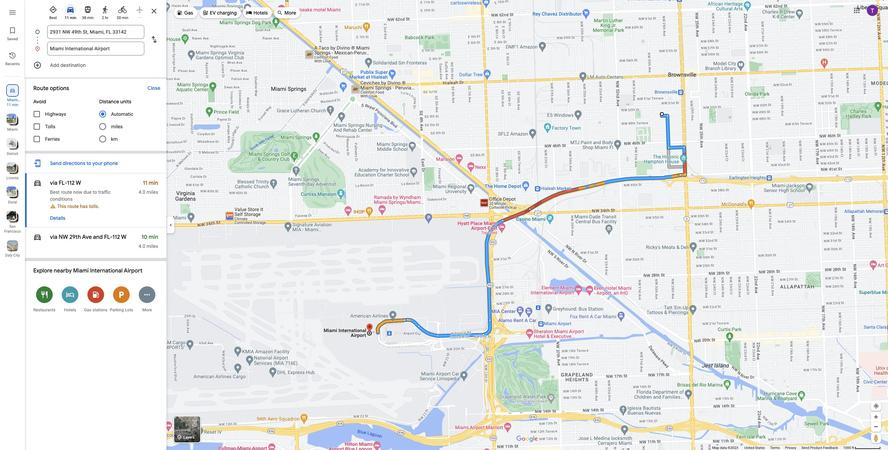 Task type: vqa. For each thing, say whether or not it's contained in the screenshot.


Task type: locate. For each thing, give the bounding box(es) containing it.
list item down starting point 2931 nw 49th st, miami, fl 33142 field
[[25, 42, 167, 56]]

warning tooltip
[[50, 204, 56, 209]]

1 horizontal spatial driving image
[[66, 6, 75, 14]]

0 vertical spatial gas
[[184, 10, 193, 16]]

0 horizontal spatial to
[[86, 160, 91, 167]]

1 horizontal spatial hotels
[[254, 10, 268, 16]]

min inside option
[[70, 16, 76, 20]]

None field
[[50, 25, 142, 39], [50, 42, 142, 56]]

ev
[[210, 10, 216, 16]]

2 places element up doral
[[7, 190, 15, 196]]

2 4.0 from the top
[[139, 244, 145, 249]]

fl- right and
[[104, 234, 112, 241]]

none field for 2nd "list item" from the top of the google maps "element"
[[50, 42, 142, 56]]

2 left hr
[[102, 16, 104, 20]]

 right livonia
[[33, 178, 42, 188]]

more
[[285, 10, 296, 16], [142, 308, 152, 313]]

0 vertical spatial best
[[49, 16, 57, 20]]

1 vertical spatial send
[[802, 446, 809, 450]]

none field down starting point 2931 nw 49th st, miami, fl 33142 field
[[50, 42, 142, 56]]

has
[[80, 204, 88, 209]]

send inside send directions to your phone button
[[50, 160, 62, 167]]

Best radio
[[46, 3, 60, 20]]

miami
[[7, 127, 18, 132], [73, 268, 89, 275]]

1 vertical spatial 4.0
[[139, 244, 145, 249]]

1 vertical spatial 
[[33, 178, 42, 188]]

miami right nearby
[[73, 268, 89, 275]]

1000 ft
[[843, 446, 854, 450]]

1 vertical spatial miami
[[73, 268, 89, 275]]

conditions
[[50, 196, 73, 202]]

4.0 inside 10 min 4.0 miles
[[139, 244, 145, 249]]

2
[[102, 16, 104, 20], [12, 167, 15, 171], [12, 191, 15, 196]]

112
[[67, 180, 75, 187], [112, 234, 120, 241]]

0 vertical spatial 
[[9, 87, 16, 94]]

2 places element up livonia
[[7, 166, 15, 172]]

2 up doral
[[12, 191, 15, 196]]

112 right and
[[112, 234, 120, 241]]

0 vertical spatial to
[[86, 160, 91, 167]]


[[202, 9, 208, 16]]

fl- up conditions
[[59, 180, 67, 187]]

11 min left 38 at top
[[65, 16, 76, 20]]

miles for 11
[[147, 189, 158, 195]]

2 vertical spatial 
[[33, 233, 42, 242]]

0 vertical spatial 2
[[102, 16, 104, 20]]

city
[[13, 253, 20, 258]]

0 vertical spatial 11 min
[[65, 16, 76, 20]]

route up conditions
[[61, 189, 72, 195]]

driving image left transit image
[[66, 6, 75, 14]]

transit image
[[84, 6, 92, 14]]

gas right 
[[184, 10, 193, 16]]

footer inside google maps "element"
[[712, 446, 843, 450]]

©2023
[[728, 446, 738, 450]]

miami down the 5
[[7, 127, 18, 132]]

miles
[[111, 124, 123, 129], [147, 189, 158, 195], [147, 244, 158, 249]]

list
[[25, 25, 167, 56]]

airport
[[124, 268, 142, 275]]

0 vertical spatial 112
[[67, 180, 75, 187]]

2 none field from the top
[[50, 42, 142, 56]]

fl-
[[59, 180, 67, 187], [104, 234, 112, 241]]

route inside best route now due to traffic conditions
[[61, 189, 72, 195]]

4.0 inside '11 min 4.0 miles'
[[139, 189, 145, 195]]

3 places element
[[7, 142, 15, 148]]

doral
[[8, 200, 17, 205]]

0 vertical spatial via
[[50, 180, 57, 187]]

1 vertical spatial more
[[142, 308, 152, 313]]

0 vertical spatial fl-
[[59, 180, 67, 187]]

0 vertical spatial more
[[285, 10, 296, 16]]

 gas
[[177, 9, 193, 16]]

gas left stations
[[84, 308, 91, 313]]

1000 ft button
[[843, 446, 881, 450]]

due
[[84, 189, 92, 195]]

0 vertical spatial send
[[50, 160, 62, 167]]

miles inside '11 min 4.0 miles'
[[147, 189, 158, 195]]

2 hr
[[102, 16, 108, 20]]

0 horizontal spatial fl-
[[59, 180, 67, 187]]

destination
[[60, 62, 86, 68]]

1 horizontal spatial fl-
[[104, 234, 112, 241]]

2 2 places element from the top
[[7, 190, 15, 196]]

hotels inside the  hotels
[[254, 10, 268, 16]]

saved
[[7, 36, 18, 41]]

distance
[[99, 99, 119, 105]]

11 min up the 5
[[7, 103, 18, 107]]

112 up now on the left of page
[[67, 180, 75, 187]]

hotels
[[254, 10, 268, 16], [64, 308, 76, 313]]

send left product
[[802, 446, 809, 450]]

san francisco
[[4, 224, 21, 234]]

close
[[148, 85, 160, 91]]

11 min inside  list
[[7, 103, 18, 107]]

0 vertical spatial 4.0
[[139, 189, 145, 195]]

explore
[[33, 268, 52, 275]]

driving image inside 11 min option
[[66, 6, 75, 14]]

0 horizontal spatial more
[[142, 308, 152, 313]]

1 vertical spatial best
[[50, 189, 60, 195]]

none field down 38 min
[[50, 25, 142, 39]]

route left has
[[68, 204, 79, 209]]

0 horizontal spatial send
[[50, 160, 62, 167]]

map data ©2023
[[712, 446, 739, 450]]

hotels left gas stations
[[64, 308, 76, 313]]

none field inside "list item"
[[50, 25, 142, 39]]

1 vertical spatial 2 places element
[[7, 190, 15, 196]]

none field for 1st "list item" from the top of the google maps "element"
[[50, 25, 142, 39]]

gas stations button
[[83, 282, 109, 317]]

walking image
[[101, 6, 109, 14]]

 down recents
[[9, 87, 16, 94]]

1 vertical spatial to
[[93, 189, 97, 195]]

5
[[12, 118, 15, 123]]

1000
[[843, 446, 851, 450]]

0 vertical spatial 11
[[65, 16, 69, 20]]

route options
[[33, 85, 69, 92]]

best inside best route now due to traffic conditions
[[50, 189, 60, 195]]

2 via from the top
[[50, 234, 57, 241]]

google maps element
[[0, 0, 888, 450]]

0 vertical spatial none field
[[50, 25, 142, 39]]

2 vertical spatial 11
[[143, 180, 147, 187]]

to left your at the top of the page
[[86, 160, 91, 167]]

miami inside  list
[[7, 127, 18, 132]]

0 horizontal spatial hotels
[[64, 308, 76, 313]]

close directions image
[[150, 7, 158, 15]]

None radio
[[133, 3, 147, 18]]

1 vertical spatial w
[[121, 234, 126, 241]]

collapse side panel image
[[167, 221, 175, 229]]

send left directions at the top left of the page
[[50, 160, 62, 167]]

nearby
[[54, 268, 72, 275]]

list item down 38 min
[[25, 25, 167, 47]]

30 min radio
[[115, 3, 130, 20]]

1 via from the top
[[50, 180, 57, 187]]

11 inside option
[[65, 16, 69, 20]]

0 vertical spatial miles
[[111, 124, 123, 129]]

1 horizontal spatial w
[[121, 234, 126, 241]]

11
[[65, 16, 69, 20], [7, 103, 11, 107], [143, 180, 147, 187]]

1 horizontal spatial gas
[[184, 10, 193, 16]]

2 places element
[[7, 166, 15, 172], [7, 190, 15, 196]]

30
[[117, 16, 121, 20]]

driving image containing 
[[33, 178, 42, 188]]

parking lots button
[[109, 282, 134, 317]]

your
[[92, 160, 103, 167]]

min inside '11 min 4.0 miles'
[[149, 180, 158, 187]]

distance units option group
[[99, 95, 158, 146]]

2 horizontal spatial 11
[[143, 180, 147, 187]]

1 vertical spatial route
[[68, 204, 79, 209]]

 hotels
[[246, 9, 268, 16]]

miami inside directions main content
[[73, 268, 89, 275]]

this route has tolls.
[[57, 204, 99, 209]]

1 horizontal spatial 11
[[65, 16, 69, 20]]

1 horizontal spatial to
[[93, 189, 97, 195]]

5 places element
[[7, 117, 15, 124]]

hotels right 
[[254, 10, 268, 16]]

best
[[49, 16, 57, 20], [50, 189, 60, 195]]

0 horizontal spatial driving image
[[33, 178, 42, 188]]

cycling image
[[118, 6, 127, 14]]

29th
[[69, 234, 81, 241]]

ave
[[82, 234, 92, 241]]

11 min 4.0 miles
[[139, 180, 158, 195]]

1 horizontal spatial send
[[802, 446, 809, 450]]

0 horizontal spatial miami
[[7, 127, 18, 132]]

1 4.0 from the top
[[139, 189, 145, 195]]

2 vertical spatial miles
[[147, 244, 158, 249]]

driving image right livonia
[[33, 178, 42, 188]]

automatic
[[111, 111, 133, 117]]

more right lots
[[142, 308, 152, 313]]

best for best route now due to traffic conditions
[[50, 189, 60, 195]]

francisco
[[4, 229, 21, 234]]

san
[[9, 224, 16, 229]]

best up conditions
[[50, 189, 60, 195]]

1 vertical spatial 112
[[112, 234, 120, 241]]

0 horizontal spatial w
[[76, 180, 81, 187]]

0 vertical spatial driving image
[[66, 6, 75, 14]]

1 vertical spatial gas
[[84, 308, 91, 313]]

hotels inside hotels button
[[64, 308, 76, 313]]

0 horizontal spatial gas
[[84, 308, 91, 313]]

0 vertical spatial 2 places element
[[7, 166, 15, 172]]

zoom out image
[[874, 424, 879, 430]]

privacy
[[785, 446, 796, 450]]

driving image
[[66, 6, 75, 14], [33, 178, 42, 188]]

recents
[[5, 61, 20, 66]]

1 vertical spatial miles
[[147, 189, 158, 195]]

38 min
[[82, 16, 94, 20]]

directions main content
[[25, 0, 167, 450]]

via for via nw 29th ave and fl-112 w
[[50, 234, 57, 241]]

 list
[[0, 0, 25, 450]]

best for best
[[49, 16, 57, 20]]

0 vertical spatial w
[[76, 180, 81, 187]]

send inside send product feedback 'button'
[[802, 446, 809, 450]]

11 inside '11 min 4.0 miles'
[[143, 180, 147, 187]]

1 2 places element from the top
[[7, 166, 15, 172]]

0 vertical spatial miami
[[7, 127, 18, 132]]

w
[[76, 180, 81, 187], [121, 234, 126, 241]]

1 vertical spatial none field
[[50, 42, 142, 56]]

38 min radio
[[80, 3, 95, 20]]

flights image
[[136, 6, 144, 14]]

daly
[[5, 253, 12, 258]]

0 vertical spatial route
[[61, 189, 72, 195]]

1 vertical spatial driving image
[[33, 178, 42, 188]]

1 horizontal spatial miami
[[73, 268, 89, 275]]

2 hr radio
[[98, 3, 112, 20]]

recents button
[[0, 49, 25, 68]]

2 for doral's 2 places element
[[12, 191, 15, 196]]

united states button
[[744, 446, 765, 450]]

11 min radio
[[63, 3, 78, 20]]

send directions to your phone
[[50, 160, 118, 167]]

1 vertical spatial 11
[[7, 103, 11, 107]]

zoom in image
[[874, 415, 879, 420]]

miles inside 10 min 4.0 miles
[[147, 244, 158, 249]]

restaurants
[[33, 308, 56, 313]]

best inside option
[[49, 16, 57, 20]]

2 list item from the top
[[25, 42, 167, 56]]

0 horizontal spatial 11
[[7, 103, 11, 107]]

distance units
[[99, 99, 131, 105]]

phone
[[104, 160, 118, 167]]

w left 10
[[121, 234, 126, 241]]

send directions to your phone button
[[47, 156, 121, 170]]

1 vertical spatial 2
[[12, 167, 15, 171]]

to right due
[[93, 189, 97, 195]]

0 vertical spatial hotels
[[254, 10, 268, 16]]

2 inside option
[[102, 16, 104, 20]]

w up now on the left of page
[[76, 180, 81, 187]]

1 vertical spatial via
[[50, 234, 57, 241]]

footer containing map data ©2023
[[712, 446, 843, 450]]

1 none field from the top
[[50, 25, 142, 39]]

2 places element for doral
[[7, 190, 15, 196]]

parking
[[110, 308, 124, 313]]

gas
[[184, 10, 193, 16], [84, 308, 91, 313]]

via fl-112 w
[[50, 180, 81, 187]]

footer
[[712, 446, 843, 450]]

Starting point 2931 NW 49th St, Miami, FL 33142 field
[[50, 28, 142, 36]]

1 vertical spatial hotels
[[64, 308, 76, 313]]

2 vertical spatial 2
[[12, 191, 15, 196]]

1 horizontal spatial more
[[285, 10, 296, 16]]

send
[[50, 160, 62, 167], [802, 446, 809, 450]]

map
[[712, 446, 719, 450]]

to
[[86, 160, 91, 167], [93, 189, 97, 195]]

via
[[50, 180, 57, 187], [50, 234, 57, 241]]

0 horizontal spatial 11 min
[[7, 103, 18, 107]]

daly city button
[[0, 238, 25, 259]]

feedback
[[823, 446, 838, 450]]

route for has
[[68, 204, 79, 209]]

charging
[[217, 10, 237, 16]]

google account: tyler black  
(blacklashes1000@gmail.com) image
[[867, 5, 878, 16]]

 right francisco
[[33, 233, 42, 242]]

2 up livonia
[[12, 167, 15, 171]]

list item
[[25, 25, 167, 47], [25, 42, 167, 56]]

min inside  list
[[12, 103, 18, 107]]

more right ""
[[285, 10, 296, 16]]

driving image
[[33, 233, 42, 242]]

1 horizontal spatial 11 min
[[65, 16, 76, 20]]

via left nw
[[50, 234, 57, 241]]

best down best travel modes icon
[[49, 16, 57, 20]]

send for send product feedback
[[802, 446, 809, 450]]

via up conditions
[[50, 180, 57, 187]]

1 vertical spatial 11 min
[[7, 103, 18, 107]]



Task type: describe. For each thing, give the bounding box(es) containing it.
daly city
[[5, 253, 20, 258]]

show your location image
[[873, 403, 880, 409]]

driving image inside directions main content
[[33, 178, 42, 188]]

more button
[[134, 282, 160, 317]]

 inside list
[[9, 87, 16, 94]]

11 min inside option
[[65, 16, 76, 20]]

terms
[[770, 446, 780, 450]]


[[277, 9, 283, 16]]

min inside 10 min 4.0 miles
[[149, 234, 158, 241]]

detroit
[[7, 152, 18, 156]]

data
[[720, 446, 727, 450]]


[[246, 9, 252, 16]]

explore nearby miami international airport
[[33, 268, 142, 275]]

0 horizontal spatial 112
[[67, 180, 75, 187]]

route
[[33, 85, 48, 92]]

nw
[[59, 234, 68, 241]]

to inside button
[[86, 160, 91, 167]]

directions
[[63, 160, 85, 167]]

via for via fl-112 w
[[50, 180, 57, 187]]

united states
[[744, 446, 765, 450]]

4
[[12, 215, 15, 220]]

via nw 29th ave and fl-112 w
[[50, 234, 126, 241]]

10
[[141, 234, 147, 241]]

united
[[744, 446, 754, 450]]

hr
[[105, 16, 108, 20]]

avoid
[[33, 99, 46, 105]]

and
[[93, 234, 103, 241]]

Destination Miami International Airport field
[[50, 44, 142, 53]]

2 places element for livonia
[[7, 166, 15, 172]]

more inside more button
[[142, 308, 152, 313]]

list inside google maps "element"
[[25, 25, 167, 56]]

restaurants button
[[32, 282, 57, 317]]

product
[[810, 446, 822, 450]]

miles for 10
[[147, 244, 158, 249]]

km
[[111, 136, 118, 142]]

highways
[[45, 111, 66, 117]]

tolls
[[45, 124, 55, 129]]

now
[[73, 189, 82, 195]]

gas inside 'button'
[[84, 308, 91, 313]]

1 list item from the top
[[25, 25, 167, 47]]

none field starting point 2931 nw 49th st, miami, fl 33142
[[50, 25, 142, 39]]

show street view coverage image
[[871, 433, 881, 443]]

4.0 for 11 min
[[139, 189, 145, 195]]

1 vertical spatial fl-
[[104, 234, 112, 241]]

hotels button
[[57, 282, 83, 317]]

traffic
[[98, 189, 111, 195]]

gas inside  gas
[[184, 10, 193, 16]]

layers
[[183, 436, 195, 440]]

close button
[[144, 82, 164, 94]]

privacy button
[[785, 446, 796, 450]]

details button
[[46, 212, 69, 225]]

tolls.
[[89, 204, 99, 209]]

states
[[755, 446, 765, 450]]

best route now due to traffic conditions
[[50, 189, 111, 202]]

38
[[82, 16, 86, 20]]

stations
[[92, 308, 107, 313]]

2 for 2 places element corresponding to livonia
[[12, 167, 15, 171]]


[[177, 9, 183, 16]]

units
[[120, 99, 131, 105]]

 for via fl-112 w
[[33, 178, 42, 188]]

2 for 2 hr
[[102, 16, 104, 20]]

1 horizontal spatial 112
[[112, 234, 120, 241]]

options
[[50, 85, 69, 92]]

terms button
[[770, 446, 780, 450]]

ferries
[[45, 136, 60, 142]]

reverse starting point and destination image
[[150, 35, 158, 44]]

add destination
[[50, 62, 86, 68]]

menu image
[[8, 8, 17, 17]]

 more
[[277, 9, 296, 16]]

lots
[[125, 308, 133, 313]]

3
[[12, 142, 15, 147]]

none field destination miami international airport
[[50, 42, 142, 56]]

parking lots
[[110, 308, 133, 313]]

4.0 for 10 min
[[139, 244, 145, 249]]

send product feedback button
[[802, 446, 838, 450]]

more inside  more
[[285, 10, 296, 16]]

 ev charging
[[202, 9, 237, 16]]

send for send directions to your phone
[[50, 160, 62, 167]]

30 min
[[117, 16, 128, 20]]

route for now
[[61, 189, 72, 195]]

avoid highways
[[33, 99, 66, 117]]

send product feedback
[[802, 446, 838, 450]]

 for via nw 29th ave and fl-112 w
[[33, 233, 42, 242]]

saved button
[[0, 24, 25, 43]]

11 inside  list
[[7, 103, 11, 107]]

details
[[50, 215, 65, 221]]

miles inside distance units option group
[[111, 124, 123, 129]]

add destination button
[[25, 58, 167, 72]]

ft
[[852, 446, 854, 450]]

10 min 4.0 miles
[[139, 234, 158, 249]]

4 places element
[[7, 214, 15, 221]]

international
[[90, 268, 123, 275]]

best travel modes image
[[49, 6, 57, 14]]

this
[[57, 204, 66, 209]]

to inside best route now due to traffic conditions
[[93, 189, 97, 195]]



